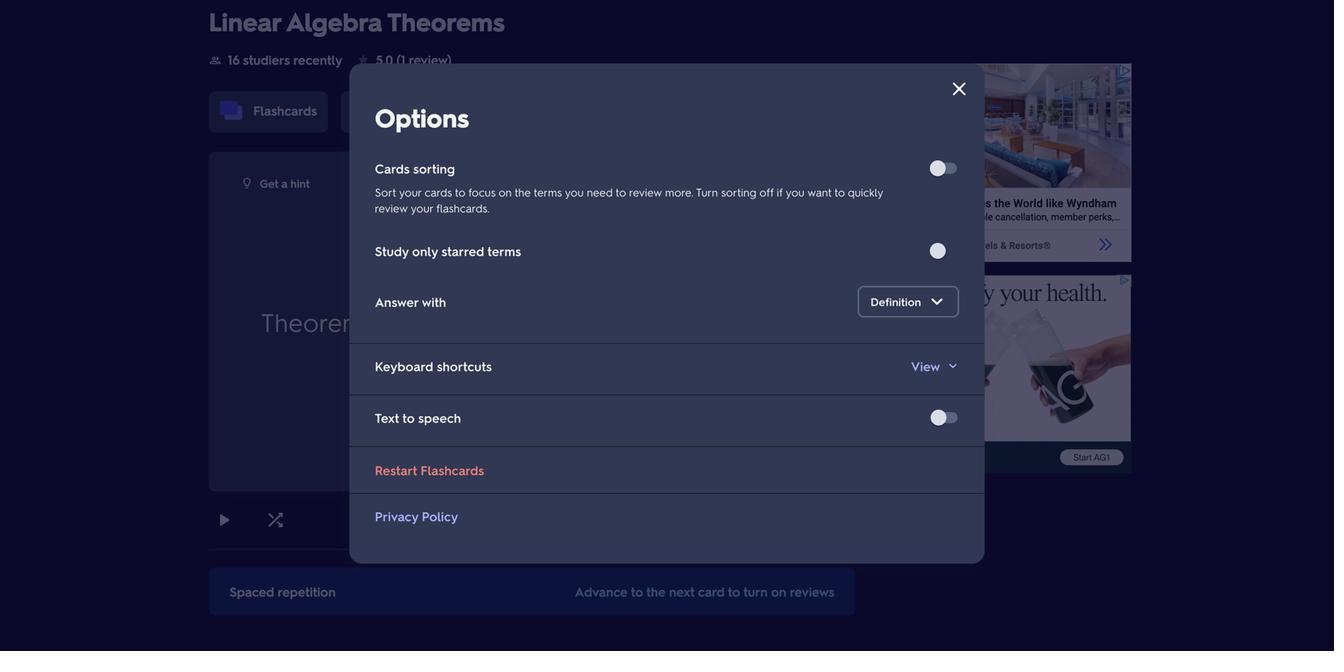 Task type: vqa. For each thing, say whether or not it's contained in the screenshot.
make
no



Task type: describe. For each thing, give the bounding box(es) containing it.
pivot
[[460, 239, 500, 262]]

view button
[[911, 357, 960, 376]]

one
[[491, 410, 522, 432]]

consistent,
[[394, 353, 478, 376]]

a right if
[[256, 353, 265, 376]]

row
[[616, 268, 646, 290]]

5.0 (1 review)
[[376, 51, 452, 68]]

options dialog
[[350, 64, 985, 564]]

repetition
[[278, 584, 336, 600]]

with inside "a linear system is consistent if and only if the rightmost column of the augmented matrix is not a pivot column - that is, if and only if an echelon form of the augmented matrix has no row of the form [0 ... 0 b] with b nonzero."
[[241, 296, 273, 319]]

only inside options dialog
[[412, 243, 438, 259]]

the left next
[[647, 584, 666, 600]]

16 studiers recently
[[228, 51, 343, 68]]

b
[[278, 296, 289, 319]]

card
[[698, 584, 725, 600]]

restart
[[375, 462, 417, 479]]

rightmost
[[595, 211, 671, 234]]

privacy
[[375, 508, 418, 525]]

0 horizontal spatial flashcards
[[253, 102, 317, 119]]

is down 2: at the left of page
[[378, 353, 389, 376]]

next
[[669, 584, 695, 600]]

2 horizontal spatial only
[[684, 239, 718, 262]]

on inside sort your cards to focus on the terms you need to review more. turn sorting off if you want to quickly review your flashcards.
[[499, 185, 512, 199]]

if a linear system is consistent, then the solution set contains either (i) a unique solution, when there are no free variables, or (ii) infinitely many solutions, when there is at least one free variable.
[[241, 353, 798, 432]]

lightbulb image
[[241, 177, 253, 189]]

nonzero.
[[294, 296, 363, 319]]

2 horizontal spatial of
[[739, 211, 756, 234]]

privacy policy link
[[375, 507, 458, 526]]

solutions,
[[241, 410, 315, 432]]

solution
[[553, 353, 616, 376]]

close modal element
[[947, 76, 972, 102]]

unique
[[241, 381, 294, 404]]

a linear system is consistent if and only if the rightmost column of the augmented matrix is not a pivot column - that is, if and only if an echelon form of the augmented matrix has no row of the form [0 ... 0 b] with b nonzero. 

if a linear system is consistent, then the solution set contains either (i) a unique solution, when there are no free variables, or (ii) infinitely many solutions, when there is at least one free variable. element
[[241, 196, 824, 447]]

text to speech
[[375, 410, 461, 426]]

spaced
[[230, 584, 274, 600]]

2:
[[370, 305, 389, 338]]

2 horizontal spatial and
[[649, 239, 679, 262]]

cards
[[425, 185, 452, 199]]

want
[[808, 185, 832, 199]]

the inside if a linear system is consistent, then the solution set contains either (i) a unique solution, when there are no free variables, or (ii) infinitely many solutions, when there is at least one free variable.
[[523, 353, 548, 376]]

an
[[737, 239, 756, 262]]

sort
[[375, 185, 396, 199]]

answer with
[[375, 294, 446, 310]]

[0
[[744, 268, 760, 290]]

advance to the next card to turn on reviews
[[575, 584, 835, 600]]

flashcards.
[[436, 201, 490, 215]]

restart flashcards button
[[375, 461, 484, 480]]

study
[[375, 243, 409, 259]]

1 vertical spatial your
[[411, 201, 434, 215]]

a right the '(i)'
[[789, 353, 798, 376]]

1 horizontal spatial augmented
[[403, 268, 494, 290]]

turn
[[696, 185, 718, 199]]

(1
[[397, 51, 406, 68]]

has
[[552, 268, 578, 290]]

a down lightbulb image
[[241, 211, 250, 234]]

least
[[449, 410, 487, 432]]

to left turn
[[728, 584, 741, 600]]

study only starred terms
[[375, 243, 521, 259]]

1 horizontal spatial star filled image
[[811, 177, 824, 190]]

variable.
[[563, 410, 630, 432]]

cards
[[375, 160, 410, 177]]

0 vertical spatial free
[[520, 381, 552, 404]]

close x image
[[950, 79, 969, 99]]

many
[[752, 381, 794, 404]]

keyboard shortcuts
[[375, 358, 492, 375]]

1 horizontal spatial review
[[629, 185, 662, 199]]

1 horizontal spatial on
[[771, 584, 787, 600]]

keyboard
[[375, 358, 433, 375]]

a linear system is consistent if and only if the rightmost column of the augmented matrix is not a pivot column - that is, if and only if an echelon form of the augmented matrix has no row of the form [0 ... 0 b] with b nonzero.
[[241, 211, 812, 319]]

is left at
[[414, 410, 425, 432]]

1 advertisement element from the top
[[894, 64, 1132, 262]]

either
[[720, 353, 765, 376]]

a right not
[[446, 239, 455, 262]]

with inside options dialog
[[422, 294, 446, 310]]

then
[[483, 353, 518, 376]]

policy
[[422, 508, 458, 525]]

focus
[[469, 185, 496, 199]]

to right want at the right top
[[835, 185, 845, 199]]

learn
[[385, 102, 419, 119]]

0 vertical spatial your
[[399, 185, 422, 199]]

star filled image inside 5.0 (1 review) button
[[357, 53, 370, 66]]

play image
[[215, 511, 234, 530]]

get
[[260, 176, 279, 191]]

sound image
[[783, 177, 795, 190]]

options
[[375, 101, 469, 134]]

off
[[760, 185, 774, 199]]

...
[[765, 268, 776, 290]]

sort your cards to focus on the terms you need to review more. turn sorting off if you want to quickly review your flashcards.
[[375, 185, 883, 215]]

cards sorting
[[375, 160, 455, 177]]

1 vertical spatial column
[[505, 239, 564, 262]]

0 horizontal spatial of
[[352, 268, 368, 290]]

variables,
[[556, 381, 631, 404]]

system inside if a linear system is consistent, then the solution set contains either (i) a unique solution, when there are no free variables, or (ii) infinitely many solutions, when there is at least one free variable.
[[318, 353, 373, 376]]

if up has
[[551, 211, 560, 234]]

text
[[375, 410, 399, 426]]

set
[[621, 353, 644, 376]]

is,
[[615, 239, 631, 262]]

if left an
[[723, 239, 732, 262]]

1 horizontal spatial there
[[419, 381, 460, 404]]

consistent
[[378, 211, 459, 234]]

existence
[[396, 305, 506, 338]]

linear inside "a linear system is consistent if and only if the rightmost column of the augmented matrix is not a pivot column - that is, if and only if an echelon form of the augmented matrix has no row of the form [0 ... 0 b] with b nonzero."
[[255, 211, 298, 234]]

hint
[[291, 176, 310, 191]]

caret down image for view
[[947, 360, 960, 373]]

1 vertical spatial when
[[320, 410, 363, 432]]

or
[[636, 381, 653, 404]]



Task type: locate. For each thing, give the bounding box(es) containing it.
0 vertical spatial star filled image
[[357, 53, 370, 66]]

(i)
[[770, 353, 785, 376]]

if right 'off'
[[777, 185, 783, 199]]

1 vertical spatial and
[[649, 239, 679, 262]]

of up nonzero.
[[352, 268, 368, 290]]

and right is,
[[649, 239, 679, 262]]

flashcards
[[253, 102, 317, 119], [421, 462, 484, 479]]

5.0
[[376, 51, 393, 68]]

the right row
[[671, 268, 697, 290]]

1 vertical spatial there
[[368, 410, 409, 432]]

0 vertical spatial caret down image
[[928, 292, 947, 311]]

caret down image inside definition popup button
[[928, 292, 947, 311]]

theorem down echelon
[[261, 305, 363, 338]]

if
[[241, 353, 251, 376]]

sorting left 'off'
[[721, 185, 757, 199]]

caret down image
[[928, 292, 947, 311], [947, 360, 960, 373]]

2 you from the left
[[786, 185, 805, 199]]

1 horizontal spatial you
[[786, 185, 805, 199]]

need
[[587, 185, 613, 199]]

1 vertical spatial sorting
[[721, 185, 757, 199]]

0 vertical spatial sorting
[[413, 160, 455, 177]]

5.0 (1 review) button
[[355, 41, 453, 79]]

to up flashcards.
[[455, 185, 466, 199]]

you left star filled image
[[786, 185, 805, 199]]

0 vertical spatial when
[[371, 381, 414, 404]]

system down hint
[[303, 211, 358, 234]]

a right get
[[281, 176, 288, 191]]

advertisement element
[[894, 64, 1132, 262], [894, 275, 1132, 474]]

0 vertical spatial terms
[[534, 185, 562, 199]]

0 horizontal spatial augmented
[[241, 239, 331, 262]]

on right focus
[[499, 185, 512, 199]]

(ii)
[[658, 381, 676, 404]]

2 advertisement element from the top
[[894, 275, 1132, 474]]

there up speech
[[419, 381, 460, 404]]

contains
[[649, 353, 715, 376]]

form up nonzero.
[[310, 268, 347, 290]]

augmented down study only starred terms
[[403, 268, 494, 290]]

0
[[781, 268, 791, 290]]

free right 'no'
[[520, 381, 552, 404]]

spaced repetition
[[230, 584, 336, 600]]

0 vertical spatial and
[[477, 211, 507, 234]]

0 vertical spatial matrix
[[336, 239, 385, 262]]

if inside sort your cards to focus on the terms you need to review more. turn sorting off if you want to quickly review your flashcards.
[[777, 185, 783, 199]]

your
[[399, 185, 422, 199], [411, 201, 434, 215]]

linear
[[209, 5, 281, 38]]

the right focus
[[515, 185, 531, 199]]

1 horizontal spatial with
[[422, 294, 446, 310]]

0 vertical spatial advertisement element
[[894, 64, 1132, 262]]

0 horizontal spatial you
[[565, 185, 584, 199]]

review
[[629, 185, 662, 199], [375, 201, 408, 215]]

1 vertical spatial flashcards
[[421, 462, 484, 479]]

star filled image
[[357, 53, 370, 66], [811, 177, 824, 190]]

the right the then
[[523, 353, 548, 376]]

caret down image for definition
[[928, 292, 947, 311]]

to right advance
[[631, 584, 643, 600]]

0 horizontal spatial review
[[375, 201, 408, 215]]

0 vertical spatial column
[[676, 211, 735, 234]]

matrix left has
[[498, 268, 547, 290]]

0 horizontal spatial when
[[320, 410, 363, 432]]

1 vertical spatial free
[[527, 410, 559, 432]]

linear up unique
[[270, 353, 313, 376]]

the
[[515, 185, 531, 199], [565, 211, 590, 234], [760, 211, 786, 234], [373, 268, 398, 290], [671, 268, 697, 290], [523, 353, 548, 376], [647, 584, 666, 600]]

1 vertical spatial star filled image
[[811, 177, 824, 190]]

and inside theorem 2: existence and uniqueness theorem element
[[512, 305, 556, 338]]

algebra
[[286, 5, 382, 38]]

flashcards up policy
[[421, 462, 484, 479]]

of right row
[[651, 268, 667, 290]]

at
[[430, 410, 444, 432]]

review down sort
[[375, 201, 408, 215]]

with right answer
[[422, 294, 446, 310]]

more.
[[666, 185, 694, 199]]

is left consistent
[[362, 211, 374, 234]]

the up -
[[565, 211, 590, 234]]

theorem 2: existence and uniqueness theorem
[[261, 305, 804, 338]]

view
[[911, 358, 941, 375]]

1 horizontal spatial matrix
[[498, 268, 547, 290]]

advance
[[575, 584, 628, 600]]

only
[[512, 211, 546, 234], [684, 239, 718, 262], [412, 243, 438, 259]]

speech
[[418, 410, 461, 426]]

solution,
[[299, 381, 366, 404]]

terms left need
[[534, 185, 562, 199]]

1 horizontal spatial sorting
[[721, 185, 757, 199]]

infinitely
[[681, 381, 747, 404]]

2 vertical spatial and
[[512, 305, 556, 338]]

0 vertical spatial augmented
[[241, 239, 331, 262]]

a
[[281, 176, 288, 191], [241, 211, 250, 234], [446, 239, 455, 262], [256, 353, 265, 376], [789, 353, 798, 376]]

star filled image right "sound" icon
[[811, 177, 824, 190]]

form left the [0
[[701, 268, 739, 290]]

not
[[406, 239, 442, 262]]

form
[[310, 268, 347, 290], [701, 268, 739, 290]]

1 form from the left
[[310, 268, 347, 290]]

the down 'off'
[[760, 211, 786, 234]]

your down cards sorting
[[399, 185, 422, 199]]

with left b
[[241, 296, 273, 319]]

there
[[419, 381, 460, 404], [368, 410, 409, 432]]

0 horizontal spatial on
[[499, 185, 512, 199]]

column down 'turn'
[[676, 211, 735, 234]]

0 horizontal spatial column
[[505, 239, 564, 262]]

linear inside if a linear system is consistent, then the solution set contains either (i) a unique solution, when there are no free variables, or (ii) infinitely many solutions, when there is at least one free variable.
[[270, 353, 313, 376]]

system inside "a linear system is consistent if and only if the rightmost column of the augmented matrix is not a pivot column - that is, if and only if an echelon form of the augmented matrix has no row of the form [0 ... 0 b] with b nonzero."
[[303, 211, 358, 234]]

theorem down the [0
[[701, 305, 804, 338]]

when
[[371, 381, 414, 404], [320, 410, 363, 432]]

1 horizontal spatial and
[[512, 305, 556, 338]]

sorting inside sort your cards to focus on the terms you need to review more. turn sorting off if you want to quickly review your flashcards.
[[721, 185, 757, 199]]

if up starred on the left
[[464, 211, 473, 234]]

0 horizontal spatial star filled image
[[357, 53, 370, 66]]

get a hint
[[260, 176, 310, 191]]

0 horizontal spatial matrix
[[336, 239, 385, 262]]

1 vertical spatial on
[[771, 584, 787, 600]]

when up text
[[371, 381, 414, 404]]

no
[[495, 381, 515, 404]]

sorting up cards
[[413, 160, 455, 177]]

review up rightmost
[[629, 185, 662, 199]]

1 horizontal spatial theorem
[[701, 305, 804, 338]]

1 horizontal spatial of
[[651, 268, 667, 290]]

and down has
[[512, 305, 556, 338]]

that
[[581, 239, 611, 262]]

to right text
[[403, 410, 415, 426]]

and up pivot
[[477, 211, 507, 234]]

theorems
[[387, 5, 505, 38]]

shuffle image
[[266, 511, 285, 530]]

the up answer
[[373, 268, 398, 290]]

star filled image
[[811, 177, 824, 190]]

terms inside sort your cards to focus on the terms you need to review more. turn sorting off if you want to quickly review your flashcards.
[[534, 185, 562, 199]]

terms right starred on the left
[[488, 243, 521, 259]]

there left at
[[368, 410, 409, 432]]

star filled image left 5.0 at top left
[[357, 53, 370, 66]]

and
[[477, 211, 507, 234], [649, 239, 679, 262], [512, 305, 556, 338]]

on right turn
[[771, 584, 787, 600]]

1 vertical spatial caret down image
[[947, 360, 960, 373]]

-
[[569, 239, 576, 262]]

reviews
[[790, 584, 835, 600]]

16
[[228, 51, 240, 68]]

with
[[422, 294, 446, 310], [241, 296, 273, 319]]

you left need
[[565, 185, 584, 199]]

to right need
[[616, 185, 626, 199]]

column
[[676, 211, 735, 234], [505, 239, 564, 262]]

0 horizontal spatial and
[[477, 211, 507, 234]]

restart flashcards
[[375, 462, 484, 479]]

system up solution,
[[318, 353, 373, 376]]

0 horizontal spatial terms
[[488, 243, 521, 259]]

linear down get
[[255, 211, 298, 234]]

1 horizontal spatial form
[[701, 268, 739, 290]]

your down cards
[[411, 201, 434, 215]]

1 vertical spatial advertisement element
[[894, 275, 1132, 474]]

matrix up answer
[[336, 239, 385, 262]]

definition
[[871, 295, 922, 309]]

theorem
[[261, 305, 363, 338], [701, 305, 804, 338]]

shortcuts
[[437, 358, 492, 375]]

review)
[[409, 51, 452, 68]]

studiers
[[243, 51, 290, 68]]

caret down image inside the 'view' button
[[947, 360, 960, 373]]

turn
[[744, 584, 768, 600]]

1 horizontal spatial flashcards
[[421, 462, 484, 479]]

0 vertical spatial there
[[419, 381, 460, 404]]

1 theorem from the left
[[261, 305, 363, 338]]

to
[[455, 185, 466, 199], [616, 185, 626, 199], [835, 185, 845, 199], [403, 410, 415, 426], [631, 584, 643, 600], [728, 584, 741, 600]]

on
[[499, 185, 512, 199], [771, 584, 787, 600]]

0 vertical spatial on
[[499, 185, 512, 199]]

1 horizontal spatial terms
[[534, 185, 562, 199]]

flashcards link
[[253, 102, 317, 119]]

1 vertical spatial review
[[375, 201, 408, 215]]

0 horizontal spatial form
[[310, 268, 347, 290]]

0 horizontal spatial sorting
[[413, 160, 455, 177]]

are
[[465, 381, 490, 404]]

quickly
[[848, 185, 883, 199]]

terms
[[534, 185, 562, 199], [488, 243, 521, 259]]

system
[[303, 211, 358, 234], [318, 353, 373, 376]]

1 vertical spatial system
[[318, 353, 373, 376]]

flashcards down 16 studiers recently
[[253, 102, 317, 119]]

0 horizontal spatial only
[[412, 243, 438, 259]]

the inside sort your cards to focus on the terms you need to review more. turn sorting off if you want to quickly review your flashcards.
[[515, 185, 531, 199]]

1 vertical spatial augmented
[[403, 268, 494, 290]]

1 horizontal spatial only
[[512, 211, 546, 234]]

0 vertical spatial flashcards
[[253, 102, 317, 119]]

recently
[[293, 51, 343, 68]]

1 vertical spatial terms
[[488, 243, 521, 259]]

b]
[[796, 268, 812, 290]]

0 vertical spatial system
[[303, 211, 358, 234]]

if right is,
[[636, 239, 645, 262]]

augmented up echelon
[[241, 239, 331, 262]]

2 form from the left
[[701, 268, 739, 290]]

0 horizontal spatial theorem
[[261, 305, 363, 338]]

caret down image right view
[[947, 360, 960, 373]]

matrix
[[336, 239, 385, 262], [498, 268, 547, 290]]

column left -
[[505, 239, 564, 262]]

no
[[583, 268, 611, 290]]

1 vertical spatial linear
[[270, 353, 313, 376]]

1 horizontal spatial column
[[676, 211, 735, 234]]

definition button
[[858, 286, 960, 318]]

0 vertical spatial linear
[[255, 211, 298, 234]]

augmented
[[241, 239, 331, 262], [403, 268, 494, 290]]

free right one
[[527, 410, 559, 432]]

if
[[777, 185, 783, 199], [464, 211, 473, 234], [551, 211, 560, 234], [636, 239, 645, 262], [723, 239, 732, 262]]

1 you from the left
[[565, 185, 584, 199]]

0 horizontal spatial there
[[368, 410, 409, 432]]

uniqueness
[[563, 305, 696, 338]]

0 horizontal spatial with
[[241, 296, 273, 319]]

2 theorem from the left
[[701, 305, 804, 338]]

privacy policy
[[375, 508, 458, 525]]

theorem 2: existence and uniqueness theorem element
[[241, 196, 824, 447]]

0 vertical spatial review
[[629, 185, 662, 199]]

1 horizontal spatial when
[[371, 381, 414, 404]]

caret down image right definition at the top right of the page
[[928, 292, 947, 311]]

1 vertical spatial matrix
[[498, 268, 547, 290]]

of up an
[[739, 211, 756, 234]]

flashcards inside button
[[421, 462, 484, 479]]

is left not
[[390, 239, 401, 262]]

learn link
[[385, 102, 419, 119]]

you
[[565, 185, 584, 199], [786, 185, 805, 199]]

when down solution,
[[320, 410, 363, 432]]

linear algebra theorems
[[209, 5, 505, 38]]

echelon
[[241, 268, 305, 290]]



